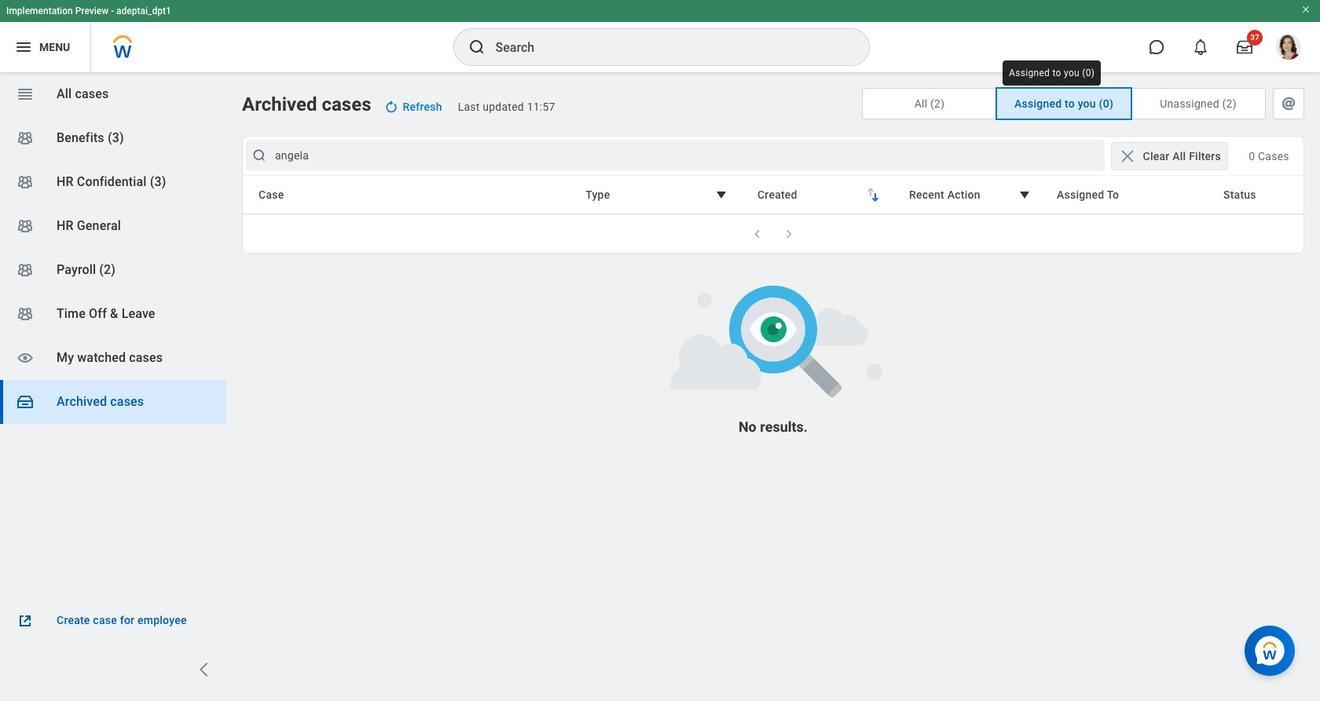 Task type: describe. For each thing, give the bounding box(es) containing it.
employee
[[138, 615, 187, 627]]

you for assigned to you (0) tooltip
[[1064, 68, 1080, 79]]

all (2)
[[915, 97, 945, 110]]

all (2) button
[[863, 89, 997, 119]]

for
[[120, 615, 135, 627]]

filter by case id, keyword, labels, or people. type label: to find cases with specific labels applied element
[[246, 140, 1105, 171]]

all inside "button"
[[1173, 150, 1187, 162]]

to
[[1107, 189, 1120, 201]]

tab list containing all (2)
[[862, 88, 1305, 119]]

updated
[[483, 101, 524, 113]]

archived cases link
[[0, 380, 226, 424]]

assigned to you (0) button
[[998, 89, 1131, 119]]

recent
[[910, 189, 945, 201]]

close environment banner image
[[1302, 5, 1311, 14]]

status
[[1224, 189, 1257, 201]]

preview
[[75, 6, 109, 17]]

hr for hr confidential (3)
[[57, 175, 74, 189]]

unassigned (2) button
[[1132, 89, 1266, 119]]

off
[[89, 307, 107, 322]]

visible image
[[16, 349, 35, 368]]

recent action button
[[899, 180, 1045, 210]]

justify image
[[14, 38, 33, 57]]

archived cases inside list
[[57, 395, 144, 410]]

(3) inside 'link'
[[150, 175, 166, 189]]

37
[[1251, 33, 1260, 42]]

no results.
[[739, 419, 808, 436]]

inbox image
[[16, 393, 35, 412]]

chevron left small image
[[750, 226, 766, 242]]

clear all filters button
[[1111, 142, 1229, 170]]

cases inside all cases link
[[75, 86, 109, 101]]

assigned to you (0) tab panel
[[242, 136, 1305, 254]]

payroll (2) link
[[0, 248, 226, 292]]

11:57
[[527, 101, 556, 113]]

to for assigned to you (0) tooltip
[[1053, 68, 1062, 79]]

cases
[[1259, 150, 1290, 162]]

confidential
[[77, 175, 147, 189]]

hr for hr general
[[57, 219, 74, 233]]

cases inside 'archived cases' link
[[110, 395, 144, 410]]

benefits
[[57, 130, 104, 145]]

my watched cases link
[[0, 336, 226, 380]]

type
[[586, 189, 610, 201]]

0 horizontal spatial (3)
[[108, 130, 124, 145]]

all cases link
[[0, 72, 226, 116]]

benefits (3) link
[[0, 116, 226, 160]]

to for assigned to you (0) button at the right top of page
[[1065, 97, 1075, 110]]

menu banner
[[0, 0, 1321, 72]]

reset image
[[384, 99, 400, 115]]

filters
[[1189, 150, 1222, 162]]

recent action
[[910, 189, 981, 201]]

hr confidential (3)
[[57, 175, 166, 189]]

created button
[[748, 180, 893, 210]]

assigned to you (0) tooltip
[[1000, 57, 1105, 89]]

hr general
[[57, 219, 121, 233]]

(2) for unassigned (2)
[[1223, 97, 1237, 110]]

Search Workday  search field
[[496, 30, 837, 64]]

grid view image
[[16, 85, 35, 104]]

no
[[739, 419, 757, 436]]

results.
[[760, 419, 808, 436]]

adeptai_dpt1
[[116, 6, 171, 17]]

refresh button
[[378, 94, 452, 119]]

sort up image
[[862, 183, 880, 202]]

&
[[110, 307, 118, 322]]

last updated 11:57
[[458, 101, 556, 113]]

37 button
[[1228, 30, 1263, 64]]

assigned for assigned to you (0) tooltip
[[1009, 68, 1050, 79]]

archived inside list
[[57, 395, 107, 410]]

unassigned
[[1160, 97, 1220, 110]]

action
[[948, 189, 981, 201]]

type button
[[576, 180, 741, 210]]



Task type: locate. For each thing, give the bounding box(es) containing it.
1 vertical spatial archived cases
[[57, 395, 144, 410]]

1 horizontal spatial archived
[[242, 94, 317, 116]]

1 vertical spatial (3)
[[150, 175, 166, 189]]

1 horizontal spatial to
[[1065, 97, 1075, 110]]

ext link image
[[16, 612, 35, 631]]

0 horizontal spatial caret down image
[[712, 186, 731, 204]]

0 vertical spatial hr
[[57, 175, 74, 189]]

assigned to you (0) up assigned to you (0) button at the right top of page
[[1009, 68, 1095, 79]]

1 vertical spatial hr
[[57, 219, 74, 233]]

assigned inside button
[[1015, 97, 1062, 110]]

archived cases
[[242, 94, 371, 116], [57, 395, 144, 410]]

0 horizontal spatial all
[[57, 86, 72, 101]]

caret down image inside type button
[[712, 186, 731, 204]]

2 contact card matrix manager image from the top
[[16, 173, 35, 192]]

implementation preview -   adeptai_dpt1
[[6, 6, 171, 17]]

cases inside my watched cases "link"
[[129, 351, 163, 366]]

case
[[93, 615, 117, 627]]

0 vertical spatial you
[[1064, 68, 1080, 79]]

to
[[1053, 68, 1062, 79], [1065, 97, 1075, 110]]

1 horizontal spatial (0)
[[1099, 97, 1114, 110]]

0 horizontal spatial (2)
[[99, 263, 116, 277]]

1 vertical spatial assigned
[[1015, 97, 1062, 110]]

my watched cases
[[57, 351, 163, 366]]

hr general link
[[0, 204, 226, 248]]

2 vertical spatial assigned
[[1057, 189, 1105, 201]]

watched
[[77, 351, 126, 366]]

1 horizontal spatial (3)
[[150, 175, 166, 189]]

(2) for payroll (2)
[[99, 263, 116, 277]]

caret down image for recent action
[[1016, 186, 1035, 204]]

archived down my
[[57, 395, 107, 410]]

assigned to you (0) inside button
[[1015, 97, 1114, 110]]

caret down image for type
[[712, 186, 731, 204]]

0 vertical spatial (3)
[[108, 130, 124, 145]]

you up assigned to you (0) button at the right top of page
[[1064, 68, 1080, 79]]

(2)
[[931, 97, 945, 110], [1223, 97, 1237, 110], [99, 263, 116, 277]]

hr inside 'link'
[[57, 175, 74, 189]]

all
[[57, 86, 72, 101], [915, 97, 928, 110], [1173, 150, 1187, 162]]

0 vertical spatial archived
[[242, 94, 317, 116]]

to up assigned to you (0) button at the right top of page
[[1053, 68, 1062, 79]]

notifications large image
[[1193, 39, 1209, 55]]

0 horizontal spatial archived
[[57, 395, 107, 410]]

0 cases
[[1249, 150, 1290, 162]]

assigned to you (0)
[[1009, 68, 1095, 79], [1015, 97, 1114, 110]]

caret down image
[[712, 186, 731, 204], [1016, 186, 1035, 204]]

assigned
[[1009, 68, 1050, 79], [1015, 97, 1062, 110], [1057, 189, 1105, 201]]

2 caret down image from the left
[[1016, 186, 1035, 204]]

cases left reset image in the left of the page
[[322, 94, 371, 116]]

contact card matrix manager image
[[16, 261, 35, 280], [16, 305, 35, 324]]

cases right watched
[[129, 351, 163, 366]]

last
[[458, 101, 480, 113]]

contact card matrix manager image up the visible icon
[[16, 305, 35, 324]]

implementation
[[6, 6, 73, 17]]

contact card matrix manager image inside benefits (3) link
[[16, 129, 35, 148]]

0 vertical spatial to
[[1053, 68, 1062, 79]]

refresh
[[403, 101, 442, 113]]

all cases
[[57, 86, 109, 101]]

1 horizontal spatial (2)
[[931, 97, 945, 110]]

assigned inside tab panel
[[1057, 189, 1105, 201]]

assigned for assigned to you (0) button at the right top of page
[[1015, 97, 1062, 110]]

archived cases up search image
[[242, 94, 371, 116]]

unassigned (2)
[[1160, 97, 1237, 110]]

hr
[[57, 175, 74, 189], [57, 219, 74, 233]]

you for assigned to you (0) button at the right top of page
[[1078, 97, 1096, 110]]

sort down image
[[866, 188, 885, 207]]

0 horizontal spatial archived cases
[[57, 395, 144, 410]]

1 vertical spatial to
[[1065, 97, 1075, 110]]

1 caret down image from the left
[[712, 186, 731, 204]]

case
[[259, 189, 284, 201]]

payroll
[[57, 263, 96, 277]]

to inside assigned to you (0) button
[[1065, 97, 1075, 110]]

(0) down assigned to you (0) tooltip
[[1099, 97, 1114, 110]]

contact card matrix manager image inside hr general link
[[16, 217, 35, 236]]

contact card matrix manager image for time off & leave
[[16, 305, 35, 324]]

assigned inside tooltip
[[1009, 68, 1050, 79]]

all for all (2)
[[915, 97, 928, 110]]

1 vertical spatial assigned to you (0)
[[1015, 97, 1114, 110]]

1 horizontal spatial all
[[915, 97, 928, 110]]

menu button
[[0, 22, 91, 72]]

you inside button
[[1078, 97, 1096, 110]]

1 hr from the top
[[57, 175, 74, 189]]

to down assigned to you (0) tooltip
[[1065, 97, 1075, 110]]

assigned to you (0) for assigned to you (0) button at the right top of page
[[1015, 97, 1114, 110]]

create
[[57, 615, 90, 627]]

hr left general on the left top
[[57, 219, 74, 233]]

assigned to
[[1057, 189, 1120, 201]]

payroll (2)
[[57, 263, 116, 277]]

time
[[57, 307, 86, 322]]

all inside button
[[915, 97, 928, 110]]

assigned up assigned to you (0) button at the right top of page
[[1009, 68, 1050, 79]]

you down assigned to you (0) tooltip
[[1078, 97, 1096, 110]]

x image
[[1118, 147, 1137, 165]]

you inside tooltip
[[1064, 68, 1080, 79]]

0
[[1249, 150, 1256, 162]]

chevron right image
[[195, 661, 214, 680]]

0 vertical spatial contact card matrix manager image
[[16, 129, 35, 148]]

contact card matrix manager image inside time off & leave link
[[16, 305, 35, 324]]

archived
[[242, 94, 317, 116], [57, 395, 107, 410]]

hr confidential (3) link
[[0, 160, 226, 204]]

0 vertical spatial contact card matrix manager image
[[16, 261, 35, 280]]

archived cases down watched
[[57, 395, 144, 410]]

1 contact card matrix manager image from the top
[[16, 261, 35, 280]]

0 vertical spatial assigned to you (0)
[[1009, 68, 1095, 79]]

caret down image right 'action'
[[1016, 186, 1035, 204]]

benefits (3)
[[57, 130, 124, 145]]

1 vertical spatial (0)
[[1099, 97, 1114, 110]]

hr down benefits
[[57, 175, 74, 189]]

contact card matrix manager image for benefits (3)
[[16, 129, 35, 148]]

contact card matrix manager image
[[16, 129, 35, 148], [16, 173, 35, 192], [16, 217, 35, 236]]

search image
[[252, 148, 267, 164]]

list containing all cases
[[0, 72, 226, 424]]

(2) inside "button"
[[1223, 97, 1237, 110]]

at tag mention image
[[1280, 94, 1299, 113]]

1 vertical spatial contact card matrix manager image
[[16, 173, 35, 192]]

my
[[57, 351, 74, 366]]

Filter by Case ID, Keyword, Labels, or People text field
[[275, 148, 1081, 164]]

all for all cases
[[57, 86, 72, 101]]

2 vertical spatial contact card matrix manager image
[[16, 217, 35, 236]]

tab list
[[862, 88, 1305, 119]]

0 vertical spatial (0)
[[1083, 68, 1095, 79]]

2 horizontal spatial (2)
[[1223, 97, 1237, 110]]

(3)
[[108, 130, 124, 145], [150, 175, 166, 189]]

1 vertical spatial archived
[[57, 395, 107, 410]]

clear all filters
[[1143, 150, 1222, 162]]

2 contact card matrix manager image from the top
[[16, 305, 35, 324]]

contact card matrix manager image inside hr confidential (3) 'link'
[[16, 173, 35, 192]]

2 hr from the top
[[57, 219, 74, 233]]

(0)
[[1083, 68, 1095, 79], [1099, 97, 1114, 110]]

created
[[758, 189, 798, 201]]

create case for employee
[[57, 615, 187, 627]]

(0) for assigned to you (0) button at the right top of page
[[1099, 97, 1114, 110]]

cases down my watched cases "link"
[[110, 395, 144, 410]]

(3) right confidential
[[150, 175, 166, 189]]

1 contact card matrix manager image from the top
[[16, 129, 35, 148]]

assigned down assigned to you (0) tooltip
[[1015, 97, 1062, 110]]

search image
[[467, 38, 486, 57]]

caret down image inside recent action 'button'
[[1016, 186, 1035, 204]]

assigned to you (0) for assigned to you (0) tooltip
[[1009, 68, 1095, 79]]

create case for employee link
[[16, 612, 211, 631]]

clear
[[1143, 150, 1170, 162]]

caret down image left created
[[712, 186, 731, 204]]

0 horizontal spatial (0)
[[1083, 68, 1095, 79]]

time off & leave
[[57, 307, 155, 322]]

contact card matrix manager image inside payroll (2) link
[[16, 261, 35, 280]]

2 horizontal spatial all
[[1173, 150, 1187, 162]]

cases
[[75, 86, 109, 101], [322, 94, 371, 116], [129, 351, 163, 366], [110, 395, 144, 410]]

contact card matrix manager image for hr general
[[16, 217, 35, 236]]

contact card matrix manager image for hr confidential (3)
[[16, 173, 35, 192]]

1 vertical spatial you
[[1078, 97, 1096, 110]]

0 horizontal spatial to
[[1053, 68, 1062, 79]]

1 horizontal spatial caret down image
[[1016, 186, 1035, 204]]

0 vertical spatial assigned
[[1009, 68, 1050, 79]]

cases up the benefits (3)
[[75, 86, 109, 101]]

assigned to you (0) down assigned to you (0) tooltip
[[1015, 97, 1114, 110]]

contact card matrix manager image left payroll
[[16, 261, 35, 280]]

you
[[1064, 68, 1080, 79], [1078, 97, 1096, 110]]

assigned to you (0) inside tooltip
[[1009, 68, 1095, 79]]

0 vertical spatial archived cases
[[242, 94, 371, 116]]

general
[[77, 219, 121, 233]]

1 vertical spatial contact card matrix manager image
[[16, 305, 35, 324]]

-
[[111, 6, 114, 17]]

(2) inside button
[[931, 97, 945, 110]]

assigned left the to
[[1057, 189, 1105, 201]]

(0) inside button
[[1099, 97, 1114, 110]]

(0) for assigned to you (0) tooltip
[[1083, 68, 1095, 79]]

to inside assigned to you (0) tooltip
[[1053, 68, 1062, 79]]

1 horizontal spatial archived cases
[[242, 94, 371, 116]]

leave
[[122, 307, 155, 322]]

inbox large image
[[1237, 39, 1253, 55]]

(0) up assigned to you (0) button at the right top of page
[[1083, 68, 1095, 79]]

list
[[0, 72, 226, 424]]

contact card matrix manager image for payroll (2)
[[16, 261, 35, 280]]

(2) for all (2)
[[931, 97, 945, 110]]

archived up search image
[[242, 94, 317, 116]]

3 contact card matrix manager image from the top
[[16, 217, 35, 236]]

time off & leave link
[[0, 292, 226, 336]]

chevron right small image
[[781, 226, 797, 242]]

(0) inside tooltip
[[1083, 68, 1095, 79]]

profile logan mcneil image
[[1277, 35, 1302, 63]]

(3) right benefits
[[108, 130, 124, 145]]

menu
[[39, 41, 70, 53]]



Task type: vqa. For each thing, say whether or not it's contained in the screenshot.
Filter by Case ID, Keyword, Labels, or People. Type Label: to find cases with specific labels applied element
yes



